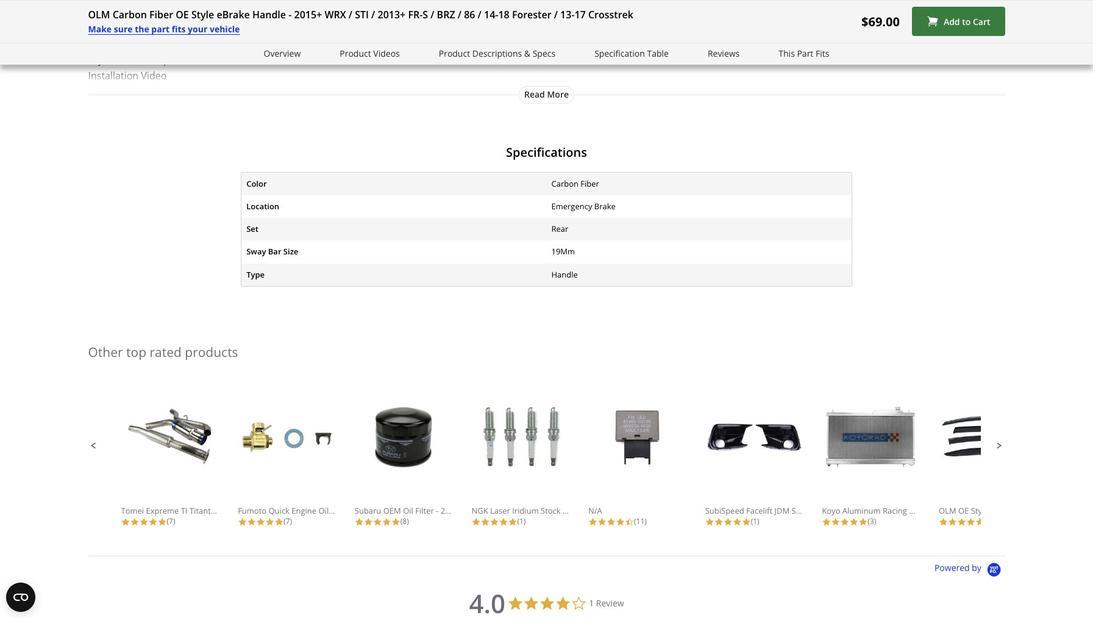 Task type: describe. For each thing, give the bounding box(es) containing it.
ebrake for upgrade your stock ebrake handle with this impressive piece of hardware. your oem e-brake handle can easily be replaced with this dry carbon fiber piece.
[[180, 0, 211, 1]]

sure
[[114, 23, 133, 35]]

fiber for upgrade your stock ebrake handle with this impressive piece of hardware. your oem e-brake handle can easily be replaced with this dry carbon fiber piece.
[[140, 4, 161, 17]]

top
[[126, 343, 146, 360]]

0 vertical spatial this
[[779, 47, 795, 59]]

oem for upgrade your stock ebrake handle with this impressive piece of hardware. your oem e-brake handle can easily be replaced with this dry carbon fiber piece.
[[452, 0, 473, 1]]

oem inside the subaru oem oil filter - 2015+ wrx link
[[384, 505, 401, 516]]

specification
[[595, 47, 645, 59]]

part inside upgrade your stock ebrake handle with this impressive piece of hardware. your oem e-brake handle can easily be replaced with this dry carbon fiber piece. installation video this is an installation video for a similar item.  please note that you might need a rubber mallet to fully seat this product.  be careful when taking off the stock piece as to not change the shape of the part beneath the grip.  this can cause the installation to become more difficult if its shape has changed.
[[386, 101, 405, 115]]

ngk laser iridium stock heat range...
[[472, 505, 612, 516]]

specification table link
[[595, 47, 669, 61]]

15 star image from the left
[[742, 517, 751, 526]]

1 horizontal spatial carbon
[[552, 178, 579, 189]]

stock for upgrade your stock ebrake handle with this impressive piece of hardware. your oem e-brake handle can easily be replaced with this dry carbon fiber piece. installation video this is an installation video for a similar item.  please note that you might need a rubber mallet to fully seat this product.  be careful when taking off the stock piece as to not change the shape of the part beneath the grip.  this can cause the installation to become more difficult if its shape has changed.
[[153, 37, 177, 50]]

with up table
[[649, 0, 669, 1]]

2 vertical spatial piece
[[205, 101, 229, 115]]

of for upgrade your stock ebrake handle with this impressive piece of hardware. your oem e-brake handle can easily be replaced with this dry carbon fiber piece. installation video this is an installation video for a similar item.  please note that you might need a rubber mallet to fully seat this product.  be careful when taking off the stock piece as to not change the shape of the part beneath the grip.  this can cause the installation to become more difficult if its shape has changed.
[[367, 37, 376, 50]]

emergency brake
[[552, 201, 616, 212]]

not
[[256, 101, 271, 115]]

specifications
[[506, 144, 588, 160]]

carbon for upgrade your stock ebrake handle with this impressive piece of hardware. your oem e-brake handle can easily be replaced with this dry carbon fiber piece. installation video this is an installation video for a similar item.  please note that you might need a rubber mallet to fully seat this product.  be careful when taking off the stock piece as to not change the shape of the part beneath the grip.  this can cause the installation to become more difficult if its shape has changed.
[[106, 53, 137, 66]]

fumoto quick engine oil drain valve... link
[[238, 404, 379, 516]]

quick
[[269, 505, 290, 516]]

emergency
[[552, 201, 593, 212]]

the right off
[[161, 101, 176, 115]]

(3)
[[868, 516, 877, 526]]

0 horizontal spatial shape
[[173, 117, 201, 131]]

carbon inside olm carbon fiber oe style ebrake handle - 2015+ wrx / sti / 2013+ fr-s / brz / 86 / 14-18 forester / 13-17 crosstrek make sure the part fits your vehicle
[[113, 8, 147, 21]]

ti
[[181, 505, 188, 516]]

size
[[284, 246, 299, 257]]

can for upgrade your stock ebrake handle with this impressive piece of hardware. your oem e-brake handle can easily be replaced with this dry carbon fiber piece.
[[547, 0, 563, 1]]

2 vertical spatial stock
[[178, 101, 202, 115]]

fits
[[816, 47, 830, 59]]

18 star image from the left
[[841, 517, 850, 526]]

dry for upgrade your stock ebrake handle with this impressive piece of hardware. your oem e-brake handle can easily be replaced with this dry carbon fiber piece.
[[88, 4, 103, 17]]

powered by link
[[935, 562, 1006, 578]]

when
[[88, 101, 113, 115]]

the down you
[[368, 101, 383, 115]]

engine
[[292, 505, 317, 516]]

7 star image from the left
[[355, 517, 364, 526]]

fumoto
[[238, 505, 267, 516]]

add
[[944, 16, 961, 27]]

6 star image from the left
[[275, 517, 284, 526]]

piece for upgrade your stock ebrake handle with this impressive piece of hardware. your oem e-brake handle can easily be replaced with this dry carbon fiber piece. installation video this is an installation video for a similar item.  please note that you might need a rubber mallet to fully seat this product.  be careful when taking off the stock piece as to not change the shape of the part beneath the grip.  this can cause the installation to become more difficult if its shape has changed.
[[341, 37, 365, 50]]

12 star image from the left
[[598, 517, 607, 526]]

brake
[[595, 201, 616, 212]]

4 / from the left
[[458, 8, 462, 21]]

1 / from the left
[[349, 8, 353, 21]]

your for upgrade your stock ebrake handle with this impressive piece of hardware. your oem e-brake handle can easily be replaced with this dry carbon fiber piece.
[[130, 0, 151, 1]]

your for upgrade your stock ebrake handle with this impressive piece of hardware. your oem e-brake handle can easily be replaced with this dry carbon fiber piece. installation video this is an installation video for a similar item.  please note that you might need a rubber mallet to fully seat this product.  be careful when taking off the stock piece as to not change the shape of the part beneath the grip.  this can cause the installation to become more difficult if its shape has changed.
[[130, 37, 151, 50]]

18
[[499, 8, 510, 21]]

taking
[[116, 101, 144, 115]]

facelift
[[747, 505, 773, 516]]

guards
[[1010, 505, 1037, 516]]

style inside olm carbon fiber oe style ebrake handle - 2015+ wrx / sti / 2013+ fr-s / brz / 86 / 14-18 forester / 13-17 crosstrek make sure the part fits your vehicle
[[192, 8, 214, 21]]

its
[[160, 117, 171, 131]]

please
[[295, 85, 324, 98]]

- right filter
[[436, 505, 439, 516]]

sway bar size
[[247, 246, 299, 257]]

open widget image
[[6, 583, 35, 612]]

ngk
[[472, 505, 488, 516]]

beneath
[[407, 101, 445, 115]]

vehicle
[[210, 23, 240, 35]]

to right as
[[244, 101, 253, 115]]

2 total reviews element
[[940, 516, 1037, 526]]

be
[[633, 85, 644, 98]]

cause
[[528, 101, 554, 115]]

forester
[[512, 8, 552, 21]]

be for upgrade your stock ebrake handle with this impressive piece of hardware. your oem e-brake handle can easily be replaced with this dry carbon fiber piece.
[[593, 0, 605, 1]]

5 star image from the left
[[265, 517, 275, 526]]

(7) for quick
[[284, 516, 292, 526]]

the inside olm carbon fiber oe style ebrake handle - 2015+ wrx / sti / 2013+ fr-s / brz / 86 / 14-18 forester / 13-17 crosstrek make sure the part fits your vehicle
[[135, 23, 149, 35]]

2015+ inside olm carbon fiber oe style ebrake handle - 2015+ wrx / sti / 2013+ fr-s / brz / 86 / 14-18 forester / 13-17 crosstrek make sure the part fits your vehicle
[[294, 8, 322, 21]]

careful
[[647, 85, 678, 98]]

fr-
[[408, 8, 423, 21]]

2 a from the left
[[445, 85, 450, 98]]

14-
[[484, 8, 499, 21]]

aluminum
[[843, 505, 881, 516]]

powered by
[[935, 562, 984, 573]]

piece. for upgrade your stock ebrake handle with this impressive piece of hardware. your oem e-brake handle can easily be replaced with this dry carbon fiber piece.
[[164, 4, 190, 17]]

(11)
[[635, 516, 647, 526]]

set
[[247, 223, 259, 234]]

14 star image from the left
[[733, 517, 742, 526]]

e- for upgrade your stock ebrake handle with this impressive piece of hardware. your oem e-brake handle can easily be replaced with this dry carbon fiber piece. installation video this is an installation video for a similar item.  please note that you might need a rubber mallet to fully seat this product.  be careful when taking off the stock piece as to not change the shape of the part beneath the grip.  this can cause the installation to become more difficult if its shape has changed.
[[476, 37, 485, 50]]

19mm
[[552, 246, 575, 257]]

1 star image from the left
[[130, 517, 139, 526]]

8 total reviews element
[[355, 516, 453, 526]]

part
[[798, 47, 814, 59]]

item.
[[269, 85, 292, 98]]

(7) for expreme
[[167, 516, 175, 526]]

you
[[371, 85, 388, 98]]

6 star image from the left
[[382, 517, 392, 526]]

style...
[[792, 505, 816, 516]]

handle down vehicle
[[214, 37, 245, 50]]

1 ... from the left
[[946, 505, 952, 516]]

handle up vehicle
[[214, 0, 245, 1]]

reviews
[[708, 47, 740, 59]]

replaced for upgrade your stock ebrake handle with this impressive piece of hardware. your oem e-brake handle can easily be replaced with this dry carbon fiber piece. installation video this is an installation video for a similar item.  please note that you might need a rubber mallet to fully seat this product.  be careful when taking off the stock piece as to not change the shape of the part beneath the grip.  this can cause the installation to become more difficult if its shape has changed.
[[607, 37, 647, 50]]

to left fully
[[517, 85, 527, 98]]

range...
[[583, 505, 612, 516]]

4 star image from the left
[[247, 517, 256, 526]]

other top rated products
[[88, 343, 238, 360]]

rubber
[[453, 85, 484, 98]]

cart
[[974, 16, 991, 27]]

tomei
[[121, 505, 144, 516]]

product.
[[592, 85, 630, 98]]

14 star image from the left
[[724, 517, 733, 526]]

review
[[597, 597, 625, 609]]

2015+ inside the subaru oem oil filter - 2015+ wrx link
[[441, 505, 464, 516]]

3 / from the left
[[431, 8, 435, 21]]

fits
[[172, 23, 186, 35]]

5 / from the left
[[478, 8, 482, 21]]

0 horizontal spatial installation
[[133, 85, 183, 98]]

this part fits link
[[779, 47, 830, 61]]

1 horizontal spatial oe
[[959, 505, 970, 516]]

ebrake inside olm carbon fiber oe style ebrake handle - 2015+ wrx / sti / 2013+ fr-s / brz / 86 / 14-18 forester / 13-17 crosstrek make sure the part fits your vehicle
[[217, 8, 250, 21]]

4 star image from the left
[[256, 517, 265, 526]]

hardware. for upgrade your stock ebrake handle with this impressive piece of hardware. your oem e-brake handle can easily be replaced with this dry carbon fiber piece. installation video this is an installation video for a similar item.  please note that you might need a rubber mallet to fully seat this product.  be careful when taking off the stock piece as to not change the shape of the part beneath the grip.  this can cause the installation to become more difficult if its shape has changed.
[[379, 37, 425, 50]]

(1) for facelift
[[751, 516, 760, 526]]

as
[[231, 101, 242, 115]]

3 star image from the left
[[158, 517, 167, 526]]

cat-
[[227, 505, 242, 516]]

other
[[88, 343, 123, 360]]

9 star image from the left
[[472, 517, 481, 526]]

this part fits
[[779, 47, 830, 59]]

fumoto quick engine oil drain valve...
[[238, 505, 379, 516]]

10 star image from the left
[[508, 517, 518, 526]]

upgrade your stock ebrake handle with this impressive piece of hardware. your oem e-brake handle can easily be replaced with this dry carbon fiber piece.
[[88, 0, 688, 17]]

- right guards
[[1039, 505, 1041, 516]]

2 vertical spatial can
[[509, 101, 525, 115]]

tomei expreme ti titantium cat-back...
[[121, 505, 266, 516]]

with up similar
[[248, 37, 267, 50]]

13-
[[561, 8, 575, 21]]

iridium
[[513, 505, 539, 516]]

oe inside olm carbon fiber oe style ebrake handle - 2015+ wrx / sti / 2013+ fr-s / brz / 86 / 14-18 forester / 13-17 crosstrek make sure the part fits your vehicle
[[176, 8, 189, 21]]

6 / from the left
[[554, 8, 558, 21]]

olm for oe
[[940, 505, 957, 516]]

19 star image from the left
[[850, 517, 859, 526]]

brake for upgrade your stock ebrake handle with this impressive piece of hardware. your oem e-brake handle can easily be replaced with this dry carbon fiber piece. installation video this is an installation video for a similar item.  please note that you might need a rubber mallet to fully seat this product.  be careful when taking off the stock piece as to not change the shape of the part beneath the grip.  this can cause the installation to become more difficult if its shape has changed.
[[485, 37, 511, 50]]

3 total reviews element
[[823, 516, 920, 526]]

make sure the part fits your vehicle link
[[88, 23, 240, 36]]

titantium
[[190, 505, 225, 516]]

product videos link
[[340, 47, 400, 61]]

video
[[185, 85, 210, 98]]

1 a from the left
[[228, 85, 234, 98]]

(8)
[[401, 516, 409, 526]]

add to cart
[[944, 16, 991, 27]]

0 vertical spatial shape
[[327, 101, 354, 115]]

koyo aluminum racing radiator -... link
[[823, 404, 952, 516]]

back...
[[242, 505, 266, 516]]

brake for upgrade your stock ebrake handle with this impressive piece of hardware. your oem e-brake handle can easily be replaced with this dry carbon fiber piece.
[[485, 0, 511, 1]]



Task type: vqa. For each thing, say whether or not it's contained in the screenshot.


Task type: locate. For each thing, give the bounding box(es) containing it.
0 horizontal spatial carbon
[[113, 8, 147, 21]]

your right fits
[[188, 23, 208, 35]]

1 brake from the top
[[485, 0, 511, 1]]

be for upgrade your stock ebrake handle with this impressive piece of hardware. your oem e-brake handle can easily be replaced with this dry carbon fiber piece. installation video this is an installation video for a similar item.  please note that you might need a rubber mallet to fully seat this product.  be careful when taking off the stock piece as to not change the shape of the part beneath the grip.  this can cause the installation to become more difficult if its shape has changed.
[[593, 37, 605, 50]]

ebrake for upgrade your stock ebrake handle with this impressive piece of hardware. your oem e-brake handle can easily be replaced with this dry carbon fiber piece. installation video this is an installation video for a similar item.  please note that you might need a rubber mallet to fully seat this product.  be careful when taking off the stock piece as to not change the shape of the part beneath the grip.  this can cause the installation to become more difficult if its shape has changed.
[[180, 37, 211, 50]]

e- up 14-
[[476, 0, 485, 1]]

olm for carbon
[[88, 8, 110, 21]]

1 your from the top
[[428, 0, 449, 1]]

your up sure
[[130, 0, 151, 1]]

e-
[[476, 0, 485, 1], [476, 37, 485, 50]]

koyo
[[823, 505, 841, 516]]

11 total reviews element
[[589, 516, 686, 526]]

0 horizontal spatial 7 total reviews element
[[121, 516, 219, 526]]

2 e- from the top
[[476, 37, 485, 50]]

hardware. for upgrade your stock ebrake handle with this impressive piece of hardware. your oem e-brake handle can easily be replaced with this dry carbon fiber piece.
[[379, 0, 425, 1]]

1 vertical spatial installation
[[574, 101, 624, 115]]

installation down video
[[133, 85, 183, 98]]

1 carbon from the top
[[106, 4, 137, 17]]

0 horizontal spatial part
[[152, 23, 170, 35]]

upgrade
[[88, 0, 127, 1], [88, 37, 127, 50]]

expreme
[[146, 505, 179, 516]]

product left videos
[[340, 47, 371, 59]]

(1) right laser
[[518, 516, 526, 526]]

your
[[428, 0, 449, 1], [428, 37, 449, 50]]

2 hardware. from the top
[[379, 37, 425, 50]]

1 vertical spatial e-
[[476, 37, 485, 50]]

11 star image from the left
[[616, 517, 625, 526]]

handle inside olm carbon fiber oe style ebrake handle - 2015+ wrx / sti / 2013+ fr-s / brz / 86 / 14-18 forester / 13-17 crosstrek make sure the part fits your vehicle
[[253, 8, 286, 21]]

stock down make sure the part fits your vehicle link
[[153, 37, 177, 50]]

/ left '86'
[[458, 8, 462, 21]]

table
[[648, 47, 669, 59]]

carbon up emergency
[[552, 178, 579, 189]]

(7) right back... on the bottom of page
[[284, 516, 292, 526]]

off
[[146, 101, 158, 115]]

1 total reviews element for laser
[[472, 516, 570, 526]]

0 horizontal spatial this
[[88, 85, 107, 98]]

olm inside olm carbon fiber oe style ebrake handle - 2015+ wrx / sti / 2013+ fr-s / brz / 86 / 14-18 forester / 13-17 crosstrek make sure the part fits your vehicle
[[88, 8, 110, 21]]

- inside olm carbon fiber oe style ebrake handle - 2015+ wrx / sti / 2013+ fr-s / brz / 86 / 14-18 forester / 13-17 crosstrek make sure the part fits your vehicle
[[289, 8, 292, 21]]

1 vertical spatial hardware.
[[379, 37, 425, 50]]

can for upgrade your stock ebrake handle with this impressive piece of hardware. your oem e-brake handle can easily be replaced with this dry carbon fiber piece. installation video this is an installation video for a similar item.  please note that you might need a rubber mallet to fully seat this product.  be careful when taking off the stock piece as to not change the shape of the part beneath the grip.  this can cause the installation to become more difficult if its shape has changed.
[[547, 37, 563, 50]]

2 fiber from the top
[[140, 53, 161, 66]]

ebrake up fits
[[180, 0, 211, 1]]

sway
[[247, 246, 266, 257]]

dry for upgrade your stock ebrake handle with this impressive piece of hardware. your oem e-brake handle can easily be replaced with this dry carbon fiber piece. installation video this is an installation video for a similar item.  please note that you might need a rubber mallet to fully seat this product.  be careful when taking off the stock piece as to not change the shape of the part beneath the grip.  this can cause the installation to become more difficult if its shape has changed.
[[88, 53, 103, 66]]

be inside upgrade your stock ebrake handle with this impressive piece of hardware. your oem e-brake handle can easily be replaced with this dry carbon fiber piece.
[[593, 0, 605, 1]]

1 1 total reviews element from the left
[[472, 516, 570, 526]]

bar
[[268, 246, 282, 257]]

0 horizontal spatial style
[[192, 8, 214, 21]]

0 vertical spatial carbon
[[113, 8, 147, 21]]

the down please
[[309, 101, 324, 115]]

carbon for upgrade your stock ebrake handle with this impressive piece of hardware. your oem e-brake handle can easily be replaced with this dry carbon fiber piece.
[[106, 4, 137, 17]]

upgrade for upgrade your stock ebrake handle with this impressive piece of hardware. your oem e-brake handle can easily be replaced with this dry carbon fiber piece. installation video this is an installation video for a similar item.  please note that you might need a rubber mallet to fully seat this product.  be careful when taking off the stock piece as to not change the shape of the part beneath the grip.  this can cause the installation to become more difficult if its shape has changed.
[[88, 37, 127, 50]]

1 vertical spatial can
[[547, 37, 563, 50]]

video
[[141, 69, 167, 82]]

oe left (2)
[[959, 505, 970, 516]]

-
[[289, 8, 292, 21], [436, 505, 439, 516], [943, 505, 946, 516], [1039, 505, 1041, 516]]

part left fits
[[152, 23, 170, 35]]

laser
[[491, 505, 511, 516]]

ebrake inside upgrade your stock ebrake handle with this impressive piece of hardware. your oem e-brake handle can easily be replaced with this dry carbon fiber piece.
[[180, 0, 211, 1]]

with up overview
[[248, 0, 267, 1]]

your inside upgrade your stock ebrake handle with this impressive piece of hardware. your oem e-brake handle can easily be replaced with this dry carbon fiber piece.
[[428, 0, 449, 1]]

this left part
[[779, 47, 795, 59]]

upgrade up make
[[88, 0, 127, 1]]

0 horizontal spatial 2015+
[[294, 8, 322, 21]]

1 piece. from the top
[[164, 4, 190, 17]]

hardware.
[[379, 0, 425, 1], [379, 37, 425, 50]]

17 star image from the left
[[949, 517, 958, 526]]

replaced inside upgrade your stock ebrake handle with this impressive piece of hardware. your oem e-brake handle can easily be replaced with this dry carbon fiber piece. installation video this is an installation video for a similar item.  please note that you might need a rubber mallet to fully seat this product.  be careful when taking off the stock piece as to not change the shape of the part beneath the grip.  this can cause the installation to become more difficult if its shape has changed.
[[607, 37, 647, 50]]

radiator
[[910, 505, 941, 516]]

products
[[185, 343, 238, 360]]

your inside olm carbon fiber oe style ebrake handle - 2015+ wrx / sti / 2013+ fr-s / brz / 86 / 14-18 forester / 13-17 crosstrek make sure the part fits your vehicle
[[188, 23, 208, 35]]

0 horizontal spatial fiber
[[149, 8, 173, 21]]

a right need
[[445, 85, 450, 98]]

valve...
[[353, 505, 379, 516]]

piece inside upgrade your stock ebrake handle with this impressive piece of hardware. your oem e-brake handle can easily be replaced with this dry carbon fiber piece.
[[341, 0, 365, 1]]

0 vertical spatial style
[[192, 8, 214, 21]]

piece. inside upgrade your stock ebrake handle with this impressive piece of hardware. your oem e-brake handle can easily be replaced with this dry carbon fiber piece. installation video this is an installation video for a similar item.  please note that you might need a rubber mallet to fully seat this product.  be careful when taking off the stock piece as to not change the shape of the part beneath the grip.  this can cause the installation to become more difficult if its shape has changed.
[[164, 53, 190, 66]]

stock down video
[[178, 101, 202, 115]]

1 vertical spatial style
[[972, 505, 989, 516]]

2 carbon from the top
[[106, 53, 137, 66]]

17 star image from the left
[[832, 517, 841, 526]]

ebrake inside upgrade your stock ebrake handle with this impressive piece of hardware. your oem e-brake handle can easily be replaced with this dry carbon fiber piece. installation video this is an installation video for a similar item.  please note that you might need a rubber mallet to fully seat this product.  be careful when taking off the stock piece as to not change the shape of the part beneath the grip.  this can cause the installation to become more difficult if its shape has changed.
[[180, 37, 211, 50]]

1 vertical spatial this
[[88, 85, 107, 98]]

ebrake up vehicle
[[217, 8, 250, 21]]

0 horizontal spatial (1)
[[518, 516, 526, 526]]

piece for upgrade your stock ebrake handle with this impressive piece of hardware. your oem e-brake handle can easily be replaced with this dry carbon fiber piece.
[[341, 0, 365, 1]]

shape
[[327, 101, 354, 115], [173, 117, 201, 131]]

handle down 19mm
[[552, 269, 578, 280]]

oem inside upgrade your stock ebrake handle with this impressive piece of hardware. your oem e-brake handle can easily be replaced with this dry carbon fiber piece. installation video this is an installation video for a similar item.  please note that you might need a rubber mallet to fully seat this product.  be careful when taking off the stock piece as to not change the shape of the part beneath the grip.  this can cause the installation to become more difficult if its shape has changed.
[[452, 37, 473, 50]]

1 horizontal spatial oil
[[403, 505, 414, 516]]

2 star image from the left
[[139, 517, 149, 526]]

0 vertical spatial piece.
[[164, 4, 190, 17]]

0 vertical spatial impressive
[[289, 0, 338, 1]]

heat
[[563, 505, 581, 516]]

your down brz on the top of the page
[[428, 37, 449, 50]]

2013+
[[378, 8, 406, 21]]

difficult
[[115, 117, 149, 131]]

wrx left sti
[[325, 8, 346, 21]]

0 vertical spatial replaced
[[607, 0, 647, 1]]

oil left filter
[[403, 505, 414, 516]]

oem inside upgrade your stock ebrake handle with this impressive piece of hardware. your oem e-brake handle can easily be replaced with this dry carbon fiber piece.
[[452, 0, 473, 1]]

seat
[[551, 85, 570, 98]]

1 dry from the top
[[88, 4, 103, 17]]

brake up 14-
[[485, 0, 511, 1]]

2 / from the left
[[372, 8, 375, 21]]

subispeed facelift jdm style...
[[706, 505, 816, 516]]

1 horizontal spatial style
[[972, 505, 989, 516]]

1 horizontal spatial installation
[[574, 101, 624, 115]]

part inside olm carbon fiber oe style ebrake handle - 2015+ wrx / sti / 2013+ fr-s / brz / 86 / 14-18 forester / 13-17 crosstrek make sure the part fits your vehicle
[[152, 23, 170, 35]]

can inside upgrade your stock ebrake handle with this impressive piece of hardware. your oem e-brake handle can easily be replaced with this dry carbon fiber piece.
[[547, 0, 563, 1]]

ebrake down fits
[[180, 37, 211, 50]]

this down mallet at the left top of page
[[488, 101, 506, 115]]

tomei expreme ti titantium cat-back... link
[[121, 404, 266, 516]]

1 fiber from the top
[[140, 4, 161, 17]]

s
[[423, 8, 428, 21]]

0 horizontal spatial a
[[228, 85, 234, 98]]

15 star image from the left
[[859, 517, 868, 526]]

piece down for
[[205, 101, 229, 115]]

1 upgrade from the top
[[88, 0, 127, 1]]

(1)
[[518, 516, 526, 526], [751, 516, 760, 526]]

impressive inside upgrade your stock ebrake handle with this impressive piece of hardware. your oem e-brake handle can easily be replaced with this dry carbon fiber piece. installation video this is an installation video for a similar item.  please note that you might need a rubber mallet to fully seat this product.  be careful when taking off the stock piece as to not change the shape of the part beneath the grip.  this can cause the installation to become more difficult if its shape has changed.
[[289, 37, 338, 50]]

0 horizontal spatial oil
[[319, 505, 329, 516]]

product down brz on the top of the page
[[439, 47, 471, 59]]

to down "be"
[[627, 101, 636, 115]]

1 horizontal spatial 2015+
[[441, 505, 464, 516]]

oem for upgrade your stock ebrake handle with this impressive piece of hardware. your oem e-brake handle can easily be replaced with this dry carbon fiber piece. installation video this is an installation video for a similar item.  please note that you might need a rubber mallet to fully seat this product.  be careful when taking off the stock piece as to not change the shape of the part beneath the grip.  this can cause the installation to become more difficult if its shape has changed.
[[452, 37, 473, 50]]

(7)
[[167, 516, 175, 526], [284, 516, 292, 526]]

half star image
[[625, 517, 635, 526]]

1 vertical spatial fiber
[[140, 53, 161, 66]]

2 your from the top
[[428, 37, 449, 50]]

... right guards
[[1041, 505, 1047, 516]]

1 7 total reviews element from the left
[[121, 516, 219, 526]]

fiber up make sure the part fits your vehicle link
[[140, 4, 161, 17]]

1 be from the top
[[593, 0, 605, 1]]

brz
[[437, 8, 456, 21]]

type
[[247, 269, 265, 280]]

1 vertical spatial wrx
[[466, 505, 482, 516]]

1 vertical spatial stock
[[153, 37, 177, 50]]

overview link
[[264, 47, 301, 61]]

product
[[340, 47, 371, 59], [439, 47, 471, 59]]

piece. up fits
[[164, 4, 190, 17]]

dry inside upgrade your stock ebrake handle with this impressive piece of hardware. your oem e-brake handle can easily be replaced with this dry carbon fiber piece. installation video this is an installation video for a similar item.  please note that you might need a rubber mallet to fully seat this product.  be careful when taking off the stock piece as to not change the shape of the part beneath the grip.  this can cause the installation to become more difficult if its shape has changed.
[[88, 53, 103, 66]]

fiber inside olm carbon fiber oe style ebrake handle - 2015+ wrx / sti / 2013+ fr-s / brz / 86 / 14-18 forester / 13-17 crosstrek make sure the part fits your vehicle
[[149, 8, 173, 21]]

be up crosstrek
[[593, 0, 605, 1]]

upgrade inside upgrade your stock ebrake handle with this impressive piece of hardware. your oem e-brake handle can easily be replaced with this dry carbon fiber piece. installation video this is an installation video for a similar item.  please note that you might need a rubber mallet to fully seat this product.  be careful when taking off the stock piece as to not change the shape of the part beneath the grip.  this can cause the installation to become more difficult if its shape has changed.
[[88, 37, 127, 50]]

read
[[525, 88, 545, 100]]

brake inside upgrade your stock ebrake handle with this impressive piece of hardware. your oem e-brake handle can easily be replaced with this dry carbon fiber piece.
[[485, 0, 511, 1]]

1 vertical spatial replaced
[[607, 37, 647, 50]]

if
[[152, 117, 157, 131]]

this left 'is'
[[88, 85, 107, 98]]

upgrade down make
[[88, 37, 127, 50]]

1 star image from the left
[[121, 517, 130, 526]]

e- inside upgrade your stock ebrake handle with this impressive piece of hardware. your oem e-brake handle can easily be replaced with this dry carbon fiber piece. installation video this is an installation video for a similar item.  please note that you might need a rubber mallet to fully seat this product.  be careful when taking off the stock piece as to not change the shape of the part beneath the grip.  this can cause the installation to become more difficult if its shape has changed.
[[476, 37, 485, 50]]

7 total reviews element for quick
[[238, 516, 336, 526]]

of inside upgrade your stock ebrake handle with this impressive piece of hardware. your oem e-brake handle can easily be replaced with this dry carbon fiber piece.
[[367, 0, 376, 1]]

oem
[[452, 0, 473, 1], [452, 37, 473, 50], [384, 505, 401, 516]]

shape down note
[[327, 101, 354, 115]]

1 vertical spatial 2015+
[[441, 505, 464, 516]]

(1) left jdm
[[751, 516, 760, 526]]

oe
[[176, 8, 189, 21], [959, 505, 970, 516]]

2015+ right filter
[[441, 505, 464, 516]]

0 horizontal spatial 1 total reviews element
[[472, 516, 570, 526]]

2 vertical spatial this
[[488, 101, 506, 115]]

1 horizontal spatial olm
[[940, 505, 957, 516]]

location
[[247, 201, 280, 212]]

4.0 star rating element
[[469, 585, 506, 618]]

subaru oem oil filter - 2015+ wrx link
[[355, 404, 482, 516]]

1 oil from the left
[[319, 505, 329, 516]]

impressive for upgrade your stock ebrake handle with this impressive piece of hardware. your oem e-brake handle can easily be replaced with this dry carbon fiber piece.
[[289, 0, 338, 1]]

more
[[88, 117, 113, 131]]

part down might
[[386, 101, 405, 115]]

2 horizontal spatial this
[[779, 47, 795, 59]]

oe up fits
[[176, 8, 189, 21]]

subispeed facelift jdm style... link
[[706, 404, 816, 516]]

/ right sti
[[372, 8, 375, 21]]

0 vertical spatial 2015+
[[294, 8, 322, 21]]

/ right s
[[431, 8, 435, 21]]

fiber inside upgrade your stock ebrake handle with this impressive piece of hardware. your oem e-brake handle can easily be replaced with this dry carbon fiber piece. installation video this is an installation video for a similar item.  please note that you might need a rubber mallet to fully seat this product.  be careful when taking off the stock piece as to not change the shape of the part beneath the grip.  this can cause the installation to become more difficult if its shape has changed.
[[140, 53, 161, 66]]

1 easily from the top
[[566, 0, 591, 1]]

brake down 14-
[[485, 37, 511, 50]]

this
[[270, 0, 286, 1], [672, 0, 688, 1], [270, 37, 286, 50], [672, 37, 688, 50], [573, 85, 589, 98]]

2 7 total reviews element from the left
[[238, 516, 336, 526]]

the left grip.
[[448, 101, 463, 115]]

0 vertical spatial of
[[367, 0, 376, 1]]

fiber for upgrade your stock ebrake handle with this impressive piece of hardware. your oem e-brake handle can easily be replaced with this dry carbon fiber piece. installation video this is an installation video for a similar item.  please note that you might need a rubber mallet to fully seat this product.  be careful when taking off the stock piece as to not change the shape of the part beneath the grip.  this can cause the installation to become more difficult if its shape has changed.
[[140, 53, 161, 66]]

0 vertical spatial olm
[[88, 8, 110, 21]]

sti
[[355, 8, 369, 21]]

0 vertical spatial wrx
[[325, 8, 346, 21]]

brake
[[485, 0, 511, 1], [485, 37, 511, 50]]

2 1 total reviews element from the left
[[706, 516, 803, 526]]

stock inside upgrade your stock ebrake handle with this impressive piece of hardware. your oem e-brake handle can easily be replaced with this dry carbon fiber piece.
[[153, 0, 177, 1]]

0 vertical spatial your
[[130, 0, 151, 1]]

1 horizontal spatial product
[[439, 47, 471, 59]]

of up sti
[[367, 0, 376, 1]]

e- for upgrade your stock ebrake handle with this impressive piece of hardware. your oem e-brake handle can easily be replaced with this dry carbon fiber piece.
[[476, 0, 485, 1]]

7 total reviews element
[[121, 516, 219, 526], [238, 516, 336, 526]]

1 total reviews element for facelift
[[706, 516, 803, 526]]

- up overview
[[289, 8, 292, 21]]

carbon inside upgrade your stock ebrake handle with this impressive piece of hardware. your oem e-brake handle can easily be replaced with this dry carbon fiber piece.
[[106, 4, 137, 17]]

1 horizontal spatial this
[[488, 101, 506, 115]]

replaced up crosstrek
[[607, 0, 647, 1]]

your inside upgrade your stock ebrake handle with this impressive piece of hardware. your oem e-brake handle can easily be replaced with this dry carbon fiber piece. installation video this is an installation video for a similar item.  please note that you might need a rubber mallet to fully seat this product.  be careful when taking off the stock piece as to not change the shape of the part beneath the grip.  this can cause the installation to become more difficult if its shape has changed.
[[130, 37, 151, 50]]

1 vertical spatial be
[[593, 37, 605, 50]]

note
[[327, 85, 348, 98]]

2 easily from the top
[[566, 37, 591, 50]]

2 dry from the top
[[88, 53, 103, 66]]

e- inside upgrade your stock ebrake handle with this impressive piece of hardware. your oem e-brake handle can easily be replaced with this dry carbon fiber piece.
[[476, 0, 485, 1]]

similar
[[236, 85, 267, 98]]

star image
[[121, 517, 130, 526], [149, 517, 158, 526], [238, 517, 247, 526], [256, 517, 265, 526], [373, 517, 382, 526], [382, 517, 392, 526], [392, 517, 401, 526], [481, 517, 490, 526], [490, 517, 499, 526], [499, 517, 508, 526], [616, 517, 625, 526], [706, 517, 715, 526], [715, 517, 724, 526], [733, 517, 742, 526], [742, 517, 751, 526], [823, 517, 832, 526], [832, 517, 841, 526], [841, 517, 850, 526], [850, 517, 859, 526], [958, 517, 967, 526]]

fiber up emergency brake
[[581, 178, 600, 189]]

2 product from the left
[[439, 47, 471, 59]]

your inside upgrade your stock ebrake handle with this impressive piece of hardware. your oem e-brake handle can easily be replaced with this dry carbon fiber piece.
[[130, 0, 151, 1]]

8 star image from the left
[[364, 517, 373, 526]]

20 star image from the left
[[958, 517, 967, 526]]

the right sure
[[135, 23, 149, 35]]

carbon
[[113, 8, 147, 21], [552, 178, 579, 189]]

stock for upgrade your stock ebrake handle with this impressive piece of hardware. your oem e-brake handle can easily be replaced with this dry carbon fiber piece.
[[153, 0, 177, 1]]

star image
[[130, 517, 139, 526], [139, 517, 149, 526], [158, 517, 167, 526], [247, 517, 256, 526], [265, 517, 275, 526], [275, 517, 284, 526], [355, 517, 364, 526], [364, 517, 373, 526], [472, 517, 481, 526], [508, 517, 518, 526], [589, 517, 598, 526], [598, 517, 607, 526], [607, 517, 616, 526], [724, 517, 733, 526], [859, 517, 868, 526], [940, 517, 949, 526], [949, 517, 958, 526], [967, 517, 976, 526], [976, 517, 985, 526]]

1 vertical spatial shape
[[173, 117, 201, 131]]

1 horizontal spatial fiber
[[581, 178, 600, 189]]

1 vertical spatial your
[[428, 37, 449, 50]]

1 horizontal spatial handle
[[552, 269, 578, 280]]

13 star image from the left
[[607, 517, 616, 526]]

hardware. inside upgrade your stock ebrake handle with this impressive piece of hardware. your oem e-brake handle can easily be replaced with this dry carbon fiber piece.
[[379, 0, 425, 1]]

carbon up installation
[[106, 53, 137, 66]]

1 vertical spatial brake
[[485, 37, 511, 50]]

&
[[525, 47, 531, 59]]

0 horizontal spatial handle
[[253, 8, 286, 21]]

can up 13-
[[547, 0, 563, 1]]

0 vertical spatial upgrade
[[88, 0, 127, 1]]

product for product videos
[[340, 47, 371, 59]]

1 (7) from the left
[[167, 516, 175, 526]]

1 total reviews element
[[472, 516, 570, 526], [706, 516, 803, 526]]

piece. up video
[[164, 53, 190, 66]]

0 vertical spatial part
[[152, 23, 170, 35]]

for
[[213, 85, 226, 98]]

1 vertical spatial oe
[[959, 505, 970, 516]]

12 star image from the left
[[706, 517, 715, 526]]

1 horizontal spatial part
[[386, 101, 405, 115]]

/ left sti
[[349, 8, 353, 21]]

1 replaced from the top
[[607, 0, 647, 1]]

0 vertical spatial dry
[[88, 4, 103, 17]]

0 vertical spatial oem
[[452, 0, 473, 1]]

impressive inside upgrade your stock ebrake handle with this impressive piece of hardware. your oem e-brake handle can easily be replaced with this dry carbon fiber piece.
[[289, 0, 338, 1]]

impressive up olm carbon fiber oe style ebrake handle - 2015+ wrx / sti / 2013+ fr-s / brz / 86 / 14-18 forester / 13-17 crosstrek make sure the part fits your vehicle
[[289, 0, 338, 1]]

2 vertical spatial ebrake
[[180, 37, 211, 50]]

your for upgrade your stock ebrake handle with this impressive piece of hardware. your oem e-brake handle can easily be replaced with this dry carbon fiber piece. installation video this is an installation video for a similar item.  please note that you might need a rubber mallet to fully seat this product.  be careful when taking off the stock piece as to not change the shape of the part beneath the grip.  this can cause the installation to become more difficult if its shape has changed.
[[428, 37, 449, 50]]

16 star image from the left
[[823, 517, 832, 526]]

easily
[[566, 0, 591, 1], [566, 37, 591, 50]]

0 vertical spatial stock
[[153, 0, 177, 1]]

0 vertical spatial be
[[593, 0, 605, 1]]

easily inside upgrade your stock ebrake handle with this impressive piece of hardware. your oem e-brake handle can easily be replaced with this dry carbon fiber piece. installation video this is an installation video for a similar item.  please note that you might need a rubber mallet to fully seat this product.  be careful when taking off the stock piece as to not change the shape of the part beneath the grip.  this can cause the installation to become more difficult if its shape has changed.
[[566, 37, 591, 50]]

your down sure
[[130, 37, 151, 50]]

1 vertical spatial easily
[[566, 37, 591, 50]]

of down that
[[357, 101, 366, 115]]

subaru
[[355, 505, 382, 516]]

of
[[367, 0, 376, 1], [367, 37, 376, 50], [357, 101, 366, 115]]

ebrake
[[180, 0, 211, 1], [217, 8, 250, 21], [180, 37, 211, 50]]

dry inside upgrade your stock ebrake handle with this impressive piece of hardware. your oem e-brake handle can easily be replaced with this dry carbon fiber piece.
[[88, 4, 103, 17]]

a right for
[[228, 85, 234, 98]]

2 replaced from the top
[[607, 37, 647, 50]]

stock
[[153, 0, 177, 1], [153, 37, 177, 50], [178, 101, 202, 115]]

replaced for upgrade your stock ebrake handle with this impressive piece of hardware. your oem e-brake handle can easily be replaced with this dry carbon fiber piece.
[[607, 0, 647, 1]]

fiber up video
[[140, 53, 161, 66]]

installation down product.
[[574, 101, 624, 115]]

dry
[[88, 4, 103, 17], [88, 53, 103, 66]]

7 total reviews element for expreme
[[121, 516, 219, 526]]

piece. for upgrade your stock ebrake handle with this impressive piece of hardware. your oem e-brake handle can easily be replaced with this dry carbon fiber piece. installation video this is an installation video for a similar item.  please note that you might need a rubber mallet to fully seat this product.  be careful when taking off the stock piece as to not change the shape of the part beneath the grip.  this can cause the installation to become more difficult if its shape has changed.
[[164, 53, 190, 66]]

mallet
[[487, 85, 515, 98]]

1 horizontal spatial wrx
[[466, 505, 482, 516]]

your for upgrade your stock ebrake handle with this impressive piece of hardware. your oem e-brake handle can easily be replaced with this dry carbon fiber piece.
[[428, 0, 449, 1]]

2 oil from the left
[[403, 505, 414, 516]]

0 vertical spatial brake
[[485, 0, 511, 1]]

olm oe style rain guards -... link
[[940, 404, 1047, 516]]

color
[[247, 178, 267, 189]]

be down crosstrek
[[593, 37, 605, 50]]

style up vehicle
[[192, 8, 214, 21]]

0 horizontal spatial ...
[[946, 505, 952, 516]]

handle down forester
[[513, 37, 544, 50]]

be inside upgrade your stock ebrake handle with this impressive piece of hardware. your oem e-brake handle can easily be replaced with this dry carbon fiber piece. installation video this is an installation video for a similar item.  please note that you might need a rubber mallet to fully seat this product.  be careful when taking off the stock piece as to not change the shape of the part beneath the grip.  this can cause the installation to become more difficult if its shape has changed.
[[593, 37, 605, 50]]

0 horizontal spatial (7)
[[167, 516, 175, 526]]

2 be from the top
[[593, 37, 605, 50]]

to right add
[[963, 16, 972, 27]]

2 upgrade from the top
[[88, 37, 127, 50]]

installation
[[88, 69, 139, 82]]

1 (1) from the left
[[518, 516, 526, 526]]

easily up 17
[[566, 0, 591, 1]]

2 (7) from the left
[[284, 516, 292, 526]]

(7) left ti
[[167, 516, 175, 526]]

0 vertical spatial piece
[[341, 0, 365, 1]]

1 vertical spatial carbon
[[552, 178, 579, 189]]

hardware. down the 2013+
[[379, 37, 425, 50]]

n/a
[[589, 505, 603, 516]]

0 vertical spatial fiber
[[140, 4, 161, 17]]

dry up installation
[[88, 53, 103, 66]]

the down more in the right of the page
[[556, 101, 571, 115]]

be
[[593, 0, 605, 1], [593, 37, 605, 50]]

18 star image from the left
[[967, 517, 976, 526]]

2 vertical spatial oem
[[384, 505, 401, 516]]

can right &
[[547, 37, 563, 50]]

2 star image from the left
[[149, 517, 158, 526]]

1 vertical spatial piece
[[341, 37, 365, 50]]

(1) for laser
[[518, 516, 526, 526]]

1 horizontal spatial 1 total reviews element
[[706, 516, 803, 526]]

2 ... from the left
[[1041, 505, 1047, 516]]

your inside upgrade your stock ebrake handle with this impressive piece of hardware. your oem e-brake handle can easily be replaced with this dry carbon fiber piece. installation video this is an installation video for a similar item.  please note that you might need a rubber mallet to fully seat this product.  be careful when taking off the stock piece as to not change the shape of the part beneath the grip.  this can cause the installation to become more difficult if its shape has changed.
[[428, 37, 449, 50]]

is
[[109, 85, 116, 98]]

wrx inside olm carbon fiber oe style ebrake handle - 2015+ wrx / sti / 2013+ fr-s / brz / 86 / 14-18 forester / 13-17 crosstrek make sure the part fits your vehicle
[[325, 8, 346, 21]]

filter
[[416, 505, 434, 516]]

e- down 14-
[[476, 37, 485, 50]]

2 brake from the top
[[485, 37, 511, 50]]

9 star image from the left
[[490, 517, 499, 526]]

impressive for upgrade your stock ebrake handle with this impressive piece of hardware. your oem e-brake handle can easily be replaced with this dry carbon fiber piece. installation video this is an installation video for a similar item.  please note that you might need a rubber mallet to fully seat this product.  be careful when taking off the stock piece as to not change the shape of the part beneath the grip.  this can cause the installation to become more difficult if its shape has changed.
[[289, 37, 338, 50]]

product descriptions & specs link
[[439, 47, 556, 61]]

easily inside upgrade your stock ebrake handle with this impressive piece of hardware. your oem e-brake handle can easily be replaced with this dry carbon fiber piece.
[[566, 0, 591, 1]]

hardware. up the 2013+
[[379, 0, 425, 1]]

13 star image from the left
[[715, 517, 724, 526]]

piece. inside upgrade your stock ebrake handle with this impressive piece of hardware. your oem e-brake handle can easily be replaced with this dry carbon fiber piece.
[[164, 4, 190, 17]]

add to cart button
[[913, 7, 1006, 36]]

olm oe style rain guards -...
[[940, 505, 1047, 516]]

1 vertical spatial of
[[367, 37, 376, 50]]

0 vertical spatial ebrake
[[180, 0, 211, 1]]

carbon up sure
[[106, 4, 137, 17]]

2015+
[[294, 8, 322, 21], [441, 505, 464, 516]]

subispeed
[[706, 505, 745, 516]]

0 vertical spatial hardware.
[[379, 0, 425, 1]]

7 star image from the left
[[392, 517, 401, 526]]

olm left (2)
[[940, 505, 957, 516]]

1 hardware. from the top
[[379, 0, 425, 1]]

that
[[350, 85, 369, 98]]

fiber up make sure the part fits your vehicle link
[[149, 8, 173, 21]]

0 vertical spatial oe
[[176, 8, 189, 21]]

upgrade inside upgrade your stock ebrake handle with this impressive piece of hardware. your oem e-brake handle can easily be replaced with this dry carbon fiber piece.
[[88, 0, 127, 1]]

oem up '86'
[[452, 0, 473, 1]]

0 vertical spatial e-
[[476, 0, 485, 1]]

2 vertical spatial your
[[130, 37, 151, 50]]

hardware. inside upgrade your stock ebrake handle with this impressive piece of hardware. your oem e-brake handle can easily be replaced with this dry carbon fiber piece. installation video this is an installation video for a similar item.  please note that you might need a rubber mallet to fully seat this product.  be careful when taking off the stock piece as to not change the shape of the part beneath the grip.  this can cause the installation to become more difficult if its shape has changed.
[[379, 37, 425, 50]]

product descriptions & specs
[[439, 47, 556, 59]]

5 star image from the left
[[373, 517, 382, 526]]

1 horizontal spatial a
[[445, 85, 450, 98]]

with right specification
[[649, 37, 669, 50]]

1 vertical spatial dry
[[88, 53, 103, 66]]

1 impressive from the top
[[289, 0, 338, 1]]

brake inside upgrade your stock ebrake handle with this impressive piece of hardware. your oem e-brake handle can easily be replaced with this dry carbon fiber piece. installation video this is an installation video for a similar item.  please note that you might need a rubber mallet to fully seat this product.  be careful when taking off the stock piece as to not change the shape of the part beneath the grip.  this can cause the installation to become more difficult if its shape has changed.
[[485, 37, 511, 50]]

olm up make
[[88, 8, 110, 21]]

1 vertical spatial your
[[188, 23, 208, 35]]

3 star image from the left
[[238, 517, 247, 526]]

2 impressive from the top
[[289, 37, 338, 50]]

19 star image from the left
[[976, 517, 985, 526]]

1 e- from the top
[[476, 0, 485, 1]]

of down olm carbon fiber oe style ebrake handle - 2015+ wrx / sti / 2013+ fr-s / brz / 86 / 14-18 forester / 13-17 crosstrek make sure the part fits your vehicle
[[367, 37, 376, 50]]

10 star image from the left
[[499, 517, 508, 526]]

2 (1) from the left
[[751, 516, 760, 526]]

part
[[152, 23, 170, 35], [386, 101, 405, 115]]

1 product from the left
[[340, 47, 371, 59]]

handle up forester
[[513, 0, 544, 1]]

2 vertical spatial of
[[357, 101, 366, 115]]

piece up sti
[[341, 0, 365, 1]]

to inside add to cart button
[[963, 16, 972, 27]]

0 vertical spatial easily
[[566, 0, 591, 1]]

product for product descriptions & specs
[[439, 47, 471, 59]]

2 piece. from the top
[[164, 53, 190, 66]]

shape right the its
[[173, 117, 201, 131]]

easily for upgrade your stock ebrake handle with this impressive piece of hardware. your oem e-brake handle can easily be replaced with this dry carbon fiber piece. installation video this is an installation video for a similar item.  please note that you might need a rubber mallet to fully seat this product.  be careful when taking off the stock piece as to not change the shape of the part beneath the grip.  this can cause the installation to become more difficult if its shape has changed.
[[566, 37, 591, 50]]

86
[[464, 8, 476, 21]]

style left the rain
[[972, 505, 989, 516]]

0 vertical spatial can
[[547, 0, 563, 1]]

easily for upgrade your stock ebrake handle with this impressive piece of hardware. your oem e-brake handle can easily be replaced with this dry carbon fiber piece.
[[566, 0, 591, 1]]

... right radiator
[[946, 505, 952, 516]]

1 vertical spatial carbon
[[106, 53, 137, 66]]

grip.
[[465, 101, 485, 115]]

16 star image from the left
[[940, 517, 949, 526]]

reviews link
[[708, 47, 740, 61]]

1 vertical spatial fiber
[[581, 178, 600, 189]]

0 horizontal spatial oe
[[176, 8, 189, 21]]

0 horizontal spatial product
[[340, 47, 371, 59]]

1 vertical spatial ebrake
[[217, 8, 250, 21]]

impressive up please
[[289, 37, 338, 50]]

- right radiator
[[943, 505, 946, 516]]

piece down olm carbon fiber oe style ebrake handle - 2015+ wrx / sti / 2013+ fr-s / brz / 86 / 14-18 forester / 13-17 crosstrek make sure the part fits your vehicle
[[341, 37, 365, 50]]

change
[[274, 101, 307, 115]]

wrx left laser
[[466, 505, 482, 516]]

videos
[[374, 47, 400, 59]]

carbon inside upgrade your stock ebrake handle with this impressive piece of hardware. your oem e-brake handle can easily be replaced with this dry carbon fiber piece. installation video this is an installation video for a similar item.  please note that you might need a rubber mallet to fully seat this product.  be careful when taking off the stock piece as to not change the shape of the part beneath the grip.  this can cause the installation to become more difficult if its shape has changed.
[[106, 53, 137, 66]]

0 vertical spatial fiber
[[149, 8, 173, 21]]

upgrade for upgrade your stock ebrake handle with this impressive piece of hardware. your oem e-brake handle can easily be replaced with this dry carbon fiber piece.
[[88, 0, 127, 1]]

1 vertical spatial oem
[[452, 37, 473, 50]]

1 vertical spatial upgrade
[[88, 37, 127, 50]]

read more
[[525, 88, 569, 100]]

dry up make
[[88, 4, 103, 17]]

2015+ up overview
[[294, 8, 322, 21]]

1 horizontal spatial (7)
[[284, 516, 292, 526]]

replaced
[[607, 0, 647, 1], [607, 37, 647, 50]]

0 vertical spatial handle
[[253, 8, 286, 21]]

1 horizontal spatial (1)
[[751, 516, 760, 526]]

replaced inside upgrade your stock ebrake handle with this impressive piece of hardware. your oem e-brake handle can easily be replaced with this dry carbon fiber piece.
[[607, 0, 647, 1]]

0 vertical spatial carbon
[[106, 4, 137, 17]]

carbon up sure
[[113, 8, 147, 21]]

8 star image from the left
[[481, 517, 490, 526]]

0 horizontal spatial wrx
[[325, 8, 346, 21]]

1 vertical spatial piece.
[[164, 53, 190, 66]]

overview
[[264, 47, 301, 59]]

replaced left table
[[607, 37, 647, 50]]

of for upgrade your stock ebrake handle with this impressive piece of hardware. your oem e-brake handle can easily be replaced with this dry carbon fiber piece.
[[367, 0, 376, 1]]

(2)
[[985, 516, 994, 526]]

fiber inside upgrade your stock ebrake handle with this impressive piece of hardware. your oem e-brake handle can easily be replaced with this dry carbon fiber piece.
[[140, 4, 161, 17]]

1 review
[[590, 597, 625, 609]]

with
[[248, 0, 267, 1], [649, 0, 669, 1], [248, 37, 267, 50], [649, 37, 669, 50]]

11 star image from the left
[[589, 517, 598, 526]]



